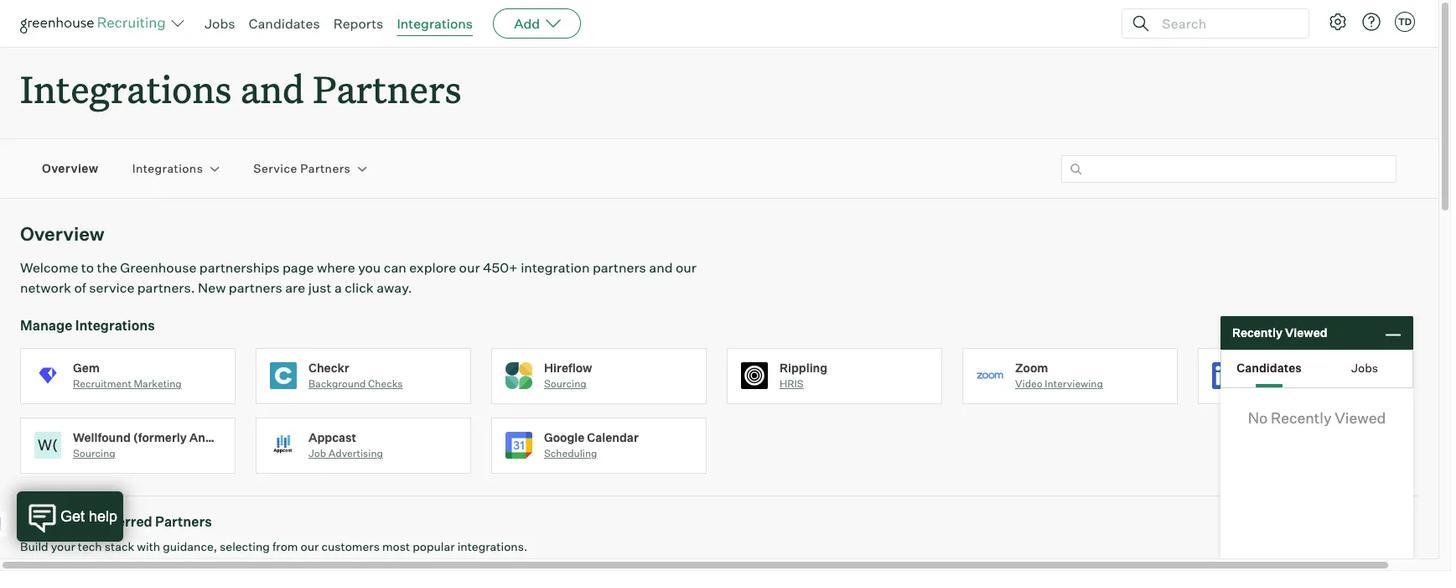 Task type: vqa. For each thing, say whether or not it's contained in the screenshot.
Customer-
yes



Task type: locate. For each thing, give the bounding box(es) containing it.
partners
[[313, 64, 462, 113], [300, 161, 351, 176], [155, 513, 212, 530]]

0 vertical spatial partners
[[593, 259, 646, 276]]

0 vertical spatial viewed
[[1285, 326, 1328, 340]]

integrations link
[[397, 15, 473, 32], [132, 161, 203, 177]]

linkedin integrations sourcing
[[1251, 360, 1373, 390]]

1 horizontal spatial viewed
[[1335, 408, 1386, 427]]

away.
[[377, 279, 412, 296]]

network
[[20, 279, 71, 296]]

viewed
[[1285, 326, 1328, 340], [1335, 408, 1386, 427]]

most
[[382, 539, 410, 554]]

integrations
[[1303, 360, 1373, 375]]

gem recruitment marketing
[[73, 360, 182, 390]]

scheduling
[[544, 447, 597, 460]]

candidates
[[249, 15, 320, 32], [1237, 360, 1302, 374]]

integrations for the integrations link to the bottom
[[132, 161, 203, 176]]

1 vertical spatial viewed
[[1335, 408, 1386, 427]]

explore
[[409, 259, 456, 276]]

td
[[1399, 16, 1412, 28]]

add button
[[493, 8, 581, 39]]

interviewing
[[1045, 377, 1103, 390]]

1 vertical spatial and
[[649, 259, 673, 276]]

450+
[[483, 259, 518, 276]]

0 vertical spatial integrations link
[[397, 15, 473, 32]]

2 horizontal spatial sourcing
[[1251, 377, 1294, 390]]

sourcing inside hireflow sourcing
[[544, 377, 587, 390]]

customers
[[321, 539, 380, 554]]

1 vertical spatial partners
[[300, 161, 351, 176]]

1 horizontal spatial integrations link
[[397, 15, 473, 32]]

our
[[459, 259, 480, 276], [676, 259, 697, 276], [301, 539, 319, 554]]

partners down partnerships
[[229, 279, 282, 296]]

add
[[514, 15, 540, 32]]

1 vertical spatial jobs
[[1352, 360, 1379, 374]]

1 horizontal spatial partners
[[593, 259, 646, 276]]

zoom
[[1015, 360, 1049, 375]]

0 horizontal spatial candidates
[[249, 15, 320, 32]]

a
[[335, 279, 342, 296]]

calendar
[[587, 430, 639, 444]]

candidates inside tab list
[[1237, 360, 1302, 374]]

are
[[285, 279, 305, 296]]

appcast job advertising
[[309, 430, 383, 460]]

integrations for the top the integrations link
[[397, 15, 473, 32]]

of
[[74, 279, 86, 296]]

and
[[240, 64, 304, 113], [649, 259, 673, 276]]

recently up linkedin
[[1233, 326, 1283, 340]]

1 horizontal spatial sourcing
[[544, 377, 587, 390]]

rippling
[[780, 360, 828, 375]]

partners for integrations and partners
[[313, 64, 462, 113]]

marketing
[[134, 377, 182, 390]]

2 horizontal spatial our
[[676, 259, 697, 276]]

0 vertical spatial and
[[240, 64, 304, 113]]

2 vertical spatial partners
[[155, 513, 212, 530]]

linkedin
[[1251, 360, 1301, 375]]

from
[[272, 539, 298, 554]]

sourcing down wellfound
[[73, 447, 115, 460]]

tab list
[[1222, 351, 1413, 387]]

service
[[89, 279, 134, 296]]

video
[[1015, 377, 1043, 390]]

partners up the guidance,
[[155, 513, 212, 530]]

0 horizontal spatial our
[[301, 539, 319, 554]]

jobs up the no recently viewed
[[1352, 360, 1379, 374]]

guidance,
[[163, 539, 217, 554]]

hireflow sourcing
[[544, 360, 592, 390]]

sourcing inside wellfound (formerly angellist talent) sourcing
[[73, 447, 115, 460]]

0 vertical spatial overview
[[42, 161, 99, 176]]

integrations and partners
[[20, 64, 462, 113]]

0 vertical spatial partners
[[313, 64, 462, 113]]

td button
[[1392, 8, 1419, 35]]

welcome
[[20, 259, 78, 276]]

google calendar scheduling
[[544, 430, 639, 460]]

1 horizontal spatial candidates
[[1237, 360, 1302, 374]]

sourcing
[[544, 377, 587, 390], [1251, 377, 1294, 390], [73, 447, 115, 460]]

integrations.
[[458, 539, 528, 554]]

1 horizontal spatial jobs
[[1352, 360, 1379, 374]]

overview link
[[42, 161, 99, 177]]

google
[[544, 430, 585, 444]]

can
[[384, 259, 407, 276]]

viewed down integrations on the right bottom
[[1335, 408, 1386, 427]]

sourcing down linkedin
[[1251, 377, 1294, 390]]

wellfound
[[73, 430, 131, 444]]

popular
[[413, 539, 455, 554]]

jobs
[[205, 15, 235, 32], [1352, 360, 1379, 374]]

partners right service
[[300, 161, 351, 176]]

viewed up linkedin integrations sourcing
[[1285, 326, 1328, 340]]

integrations
[[397, 15, 473, 32], [20, 64, 232, 113], [132, 161, 203, 176], [75, 317, 155, 334]]

0 horizontal spatial partners
[[229, 279, 282, 296]]

0 horizontal spatial integrations link
[[132, 161, 203, 177]]

recently right no
[[1271, 408, 1332, 427]]

customer-preferred partners
[[20, 513, 212, 530]]

manage
[[20, 317, 72, 334]]

None text field
[[1062, 155, 1397, 183]]

candidates down recently viewed
[[1237, 360, 1302, 374]]

customer-
[[20, 513, 90, 530]]

new
[[198, 279, 226, 296]]

overview
[[42, 161, 99, 176], [20, 222, 105, 245]]

candidates right jobs link
[[249, 15, 320, 32]]

0 vertical spatial jobs
[[205, 15, 235, 32]]

talent)
[[247, 430, 288, 444]]

0 vertical spatial recently
[[1233, 326, 1283, 340]]

0 horizontal spatial sourcing
[[73, 447, 115, 460]]

checkr
[[309, 360, 349, 375]]

1 vertical spatial candidates
[[1237, 360, 1302, 374]]

partners down "reports"
[[313, 64, 462, 113]]

recently viewed
[[1233, 326, 1328, 340]]

recently
[[1233, 326, 1283, 340], [1271, 408, 1332, 427]]

job
[[309, 447, 326, 460]]

jobs left candidates link
[[205, 15, 235, 32]]

sourcing down hireflow
[[544, 377, 587, 390]]

partners right integration
[[593, 259, 646, 276]]

1 vertical spatial partners
[[229, 279, 282, 296]]

stack
[[105, 539, 134, 554]]

1 vertical spatial integrations link
[[132, 161, 203, 177]]

1 horizontal spatial and
[[649, 259, 673, 276]]

partners
[[593, 259, 646, 276], [229, 279, 282, 296]]

partners for customer-preferred partners
[[155, 513, 212, 530]]

preferred
[[90, 513, 152, 530]]



Task type: describe. For each thing, give the bounding box(es) containing it.
tech
[[78, 539, 102, 554]]

candidates link
[[249, 15, 320, 32]]

1 vertical spatial overview
[[20, 222, 105, 245]]

background
[[309, 377, 366, 390]]

configure image
[[1328, 12, 1348, 32]]

your
[[51, 539, 75, 554]]

hris
[[780, 377, 804, 390]]

1 vertical spatial recently
[[1271, 408, 1332, 427]]

no
[[1248, 408, 1268, 427]]

integration
[[521, 259, 590, 276]]

service
[[254, 161, 297, 176]]

Search text field
[[1158, 11, 1294, 36]]

rippling hris
[[780, 360, 828, 390]]

w(
[[38, 436, 58, 454]]

greenhouse recruiting image
[[20, 13, 171, 34]]

advertising
[[329, 447, 383, 460]]

where
[[317, 259, 355, 276]]

partners.
[[137, 279, 195, 296]]

reports link
[[333, 15, 384, 32]]

0 horizontal spatial jobs
[[205, 15, 235, 32]]

zoom video interviewing
[[1015, 360, 1103, 390]]

service partners link
[[254, 161, 351, 177]]

0 horizontal spatial viewed
[[1285, 326, 1328, 340]]

0 vertical spatial candidates
[[249, 15, 320, 32]]

build your tech stack with guidance, selecting from our customers most popular integrations.
[[20, 539, 528, 554]]

appcast
[[309, 430, 356, 444]]

partners inside "link"
[[300, 161, 351, 176]]

click
[[345, 279, 374, 296]]

wellfound (formerly angellist talent) sourcing
[[73, 430, 288, 460]]

to
[[81, 259, 94, 276]]

jobs link
[[205, 15, 235, 32]]

(formerly
[[133, 430, 187, 444]]

recruitment
[[73, 377, 132, 390]]

build
[[20, 539, 48, 554]]

reports
[[333, 15, 384, 32]]

td button
[[1395, 12, 1415, 32]]

tab list containing candidates
[[1222, 351, 1413, 387]]

manage integrations
[[20, 317, 155, 334]]

welcome to the greenhouse partnerships page where you can explore our 450+ integration partners and our network of service partners. new partners are just a click away.
[[20, 259, 697, 296]]

service partners
[[254, 161, 351, 176]]

no recently viewed
[[1248, 408, 1386, 427]]

selecting
[[220, 539, 270, 554]]

and inside welcome to the greenhouse partnerships page where you can explore our 450+ integration partners and our network of service partners. new partners are just a click away.
[[649, 259, 673, 276]]

checkr background checks
[[309, 360, 403, 390]]

with
[[137, 539, 160, 554]]

page
[[283, 259, 314, 276]]

integrations for integrations and partners
[[20, 64, 232, 113]]

gem
[[73, 360, 100, 375]]

the
[[97, 259, 117, 276]]

you
[[358, 259, 381, 276]]

1 horizontal spatial our
[[459, 259, 480, 276]]

greenhouse
[[120, 259, 196, 276]]

checks
[[368, 377, 403, 390]]

jobs inside tab list
[[1352, 360, 1379, 374]]

partnerships
[[199, 259, 280, 276]]

sourcing inside linkedin integrations sourcing
[[1251, 377, 1294, 390]]

angellist
[[189, 430, 244, 444]]

0 horizontal spatial and
[[240, 64, 304, 113]]

hireflow
[[544, 360, 592, 375]]

just
[[308, 279, 332, 296]]



